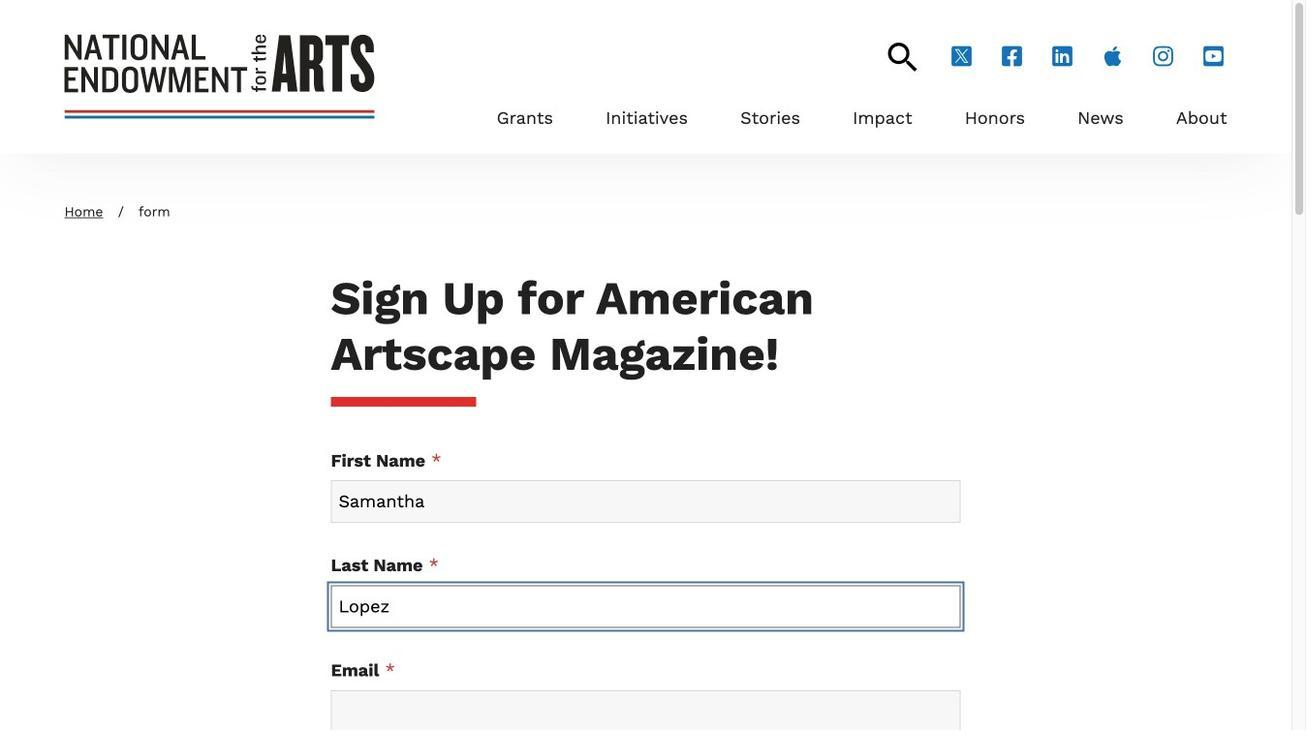 Task type: locate. For each thing, give the bounding box(es) containing it.
menu item
[[497, 103, 553, 134], [606, 103, 688, 134], [740, 103, 800, 134], [853, 103, 912, 134], [965, 103, 1025, 134], [1078, 103, 1124, 134], [1176, 103, 1227, 134]]

1 menu item from the left
[[497, 103, 553, 134]]

None text field
[[331, 481, 961, 523], [331, 586, 961, 628], [331, 481, 961, 523], [331, 586, 961, 628]]

None text field
[[331, 691, 961, 731]]

5 menu item from the left
[[965, 103, 1025, 134]]

menu bar
[[497, 72, 1227, 134]]



Task type: describe. For each thing, give the bounding box(es) containing it.
3 menu item from the left
[[740, 103, 800, 134]]

7 menu item from the left
[[1176, 103, 1227, 134]]

6 menu item from the left
[[1078, 103, 1124, 134]]

national endowment for the arts logo image
[[64, 34, 374, 119]]

2 menu item from the left
[[606, 103, 688, 134]]

4 menu item from the left
[[853, 103, 912, 134]]



Task type: vqa. For each thing, say whether or not it's contained in the screenshot.
4th Menu Item from the right
yes



